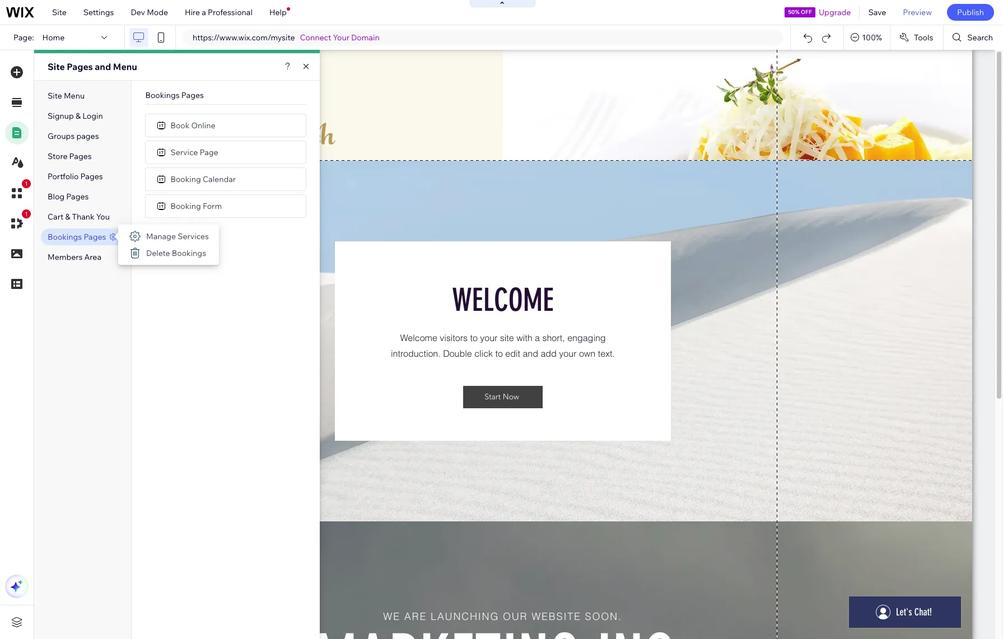 Task type: locate. For each thing, give the bounding box(es) containing it.
store
[[48, 151, 67, 161]]

booking left form
[[171, 201, 201, 211]]

site for site pages and menu
[[48, 61, 65, 72]]

1 horizontal spatial bookings pages
[[145, 90, 204, 100]]

book online
[[171, 120, 215, 130]]

0 vertical spatial site
[[52, 7, 67, 17]]

booking
[[171, 174, 201, 184], [171, 201, 201, 211]]

site down home
[[48, 61, 65, 72]]

site for site
[[52, 7, 67, 17]]

dev mode
[[131, 7, 168, 17]]

and
[[95, 61, 111, 72]]

0 vertical spatial bookings
[[145, 90, 180, 100]]

bookings up book
[[145, 90, 180, 100]]

menu right "and"
[[113, 61, 137, 72]]

site menu
[[48, 91, 85, 101]]

2 booking from the top
[[171, 201, 201, 211]]

https://www.wix.com/mysite
[[193, 32, 295, 43]]

preview button
[[895, 0, 941, 25]]

bookings pages up book
[[145, 90, 204, 100]]

pages right portfolio
[[80, 171, 103, 181]]

portfolio pages
[[48, 171, 103, 181]]

dev
[[131, 7, 145, 17]]

1 vertical spatial booking
[[171, 201, 201, 211]]

hire
[[185, 7, 200, 17]]

service page
[[171, 147, 218, 157]]

pages
[[67, 61, 93, 72], [181, 90, 204, 100], [69, 151, 92, 161], [80, 171, 103, 181], [66, 192, 89, 202], [84, 232, 106, 242]]

upgrade
[[819, 7, 851, 17]]

home
[[42, 32, 65, 43]]

blog pages
[[48, 192, 89, 202]]

0 vertical spatial booking
[[171, 174, 201, 184]]

delete bookings
[[146, 248, 206, 258]]

& left login
[[76, 111, 81, 121]]

bookings pages down cart & thank you
[[48, 232, 106, 242]]

site up home
[[52, 7, 67, 17]]

1 vertical spatial menu
[[64, 91, 85, 101]]

2 vertical spatial site
[[48, 91, 62, 101]]

1 horizontal spatial &
[[76, 111, 81, 121]]

& right cart
[[65, 212, 70, 222]]

1 horizontal spatial menu
[[113, 61, 137, 72]]

pages
[[76, 131, 99, 141]]

0 vertical spatial menu
[[113, 61, 137, 72]]

site up the signup
[[48, 91, 62, 101]]

booking down service
[[171, 174, 201, 184]]

menu up signup & login
[[64, 91, 85, 101]]

1 booking from the top
[[171, 174, 201, 184]]

0 horizontal spatial bookings pages
[[48, 232, 106, 242]]

groups
[[48, 131, 75, 141]]

1 vertical spatial bookings
[[48, 232, 82, 242]]

tools
[[914, 32, 933, 43]]

bookings
[[145, 90, 180, 100], [48, 232, 82, 242], [172, 248, 206, 258]]

publish button
[[947, 4, 994, 21]]

cart & thank you
[[48, 212, 110, 222]]

search
[[968, 32, 993, 43]]

site
[[52, 7, 67, 17], [48, 61, 65, 72], [48, 91, 62, 101]]

bookings down services
[[172, 248, 206, 258]]

0 horizontal spatial menu
[[64, 91, 85, 101]]

portfolio
[[48, 171, 79, 181]]

0 horizontal spatial &
[[65, 212, 70, 222]]

menu
[[113, 61, 137, 72], [64, 91, 85, 101]]

https://www.wix.com/mysite connect your domain
[[193, 32, 380, 43]]

bookings up the members
[[48, 232, 82, 242]]

members area
[[48, 252, 101, 262]]

tools button
[[891, 25, 944, 50]]

1 vertical spatial bookings pages
[[48, 232, 106, 242]]

100%
[[862, 32, 882, 43]]

1 vertical spatial site
[[48, 61, 65, 72]]

site pages and menu
[[48, 61, 137, 72]]

& for signup
[[76, 111, 81, 121]]

your
[[333, 32, 350, 43]]

bookings pages
[[145, 90, 204, 100], [48, 232, 106, 242]]

delete
[[146, 248, 170, 258]]

1 vertical spatial &
[[65, 212, 70, 222]]

0 vertical spatial &
[[76, 111, 81, 121]]

form
[[203, 201, 222, 211]]

&
[[76, 111, 81, 121], [65, 212, 70, 222]]



Task type: vqa. For each thing, say whether or not it's contained in the screenshot.
'of'
no



Task type: describe. For each thing, give the bounding box(es) containing it.
preview
[[903, 7, 932, 17]]

0 vertical spatial bookings pages
[[145, 90, 204, 100]]

booking calendar
[[171, 174, 236, 184]]

calendar
[[203, 174, 236, 184]]

hire a professional
[[185, 7, 253, 17]]

help
[[269, 7, 287, 17]]

booking for booking calendar
[[171, 174, 201, 184]]

pages up cart & thank you
[[66, 192, 89, 202]]

manage
[[146, 231, 176, 241]]

booking for booking form
[[171, 201, 201, 211]]

online
[[191, 120, 215, 130]]

store pages
[[48, 151, 92, 161]]

signup
[[48, 111, 74, 121]]

pages left "and"
[[67, 61, 93, 72]]

site for site menu
[[48, 91, 62, 101]]

groups pages
[[48, 131, 99, 141]]

off
[[801, 8, 812, 16]]

settings
[[83, 7, 114, 17]]

professional
[[208, 7, 253, 17]]

blog
[[48, 192, 65, 202]]

pages up portfolio pages
[[69, 151, 92, 161]]

2 vertical spatial bookings
[[172, 248, 206, 258]]

service
[[171, 147, 198, 157]]

domain
[[351, 32, 380, 43]]

login
[[82, 111, 103, 121]]

100% button
[[844, 25, 890, 50]]

pages up area
[[84, 232, 106, 242]]

cart
[[48, 212, 63, 222]]

thank
[[72, 212, 94, 222]]

a
[[202, 7, 206, 17]]

members
[[48, 252, 83, 262]]

save button
[[860, 0, 895, 25]]

page
[[200, 147, 218, 157]]

50%
[[788, 8, 800, 16]]

& for cart
[[65, 212, 70, 222]]

connect
[[300, 32, 331, 43]]

signup & login
[[48, 111, 103, 121]]

50% off
[[788, 8, 812, 16]]

booking form
[[171, 201, 222, 211]]

services
[[178, 231, 209, 241]]

pages up book online
[[181, 90, 204, 100]]

you
[[96, 212, 110, 222]]

manage services
[[146, 231, 209, 241]]

mode
[[147, 7, 168, 17]]

search button
[[944, 25, 1003, 50]]

publish
[[957, 7, 984, 17]]

area
[[84, 252, 101, 262]]

book
[[171, 120, 190, 130]]

save
[[869, 7, 886, 17]]



